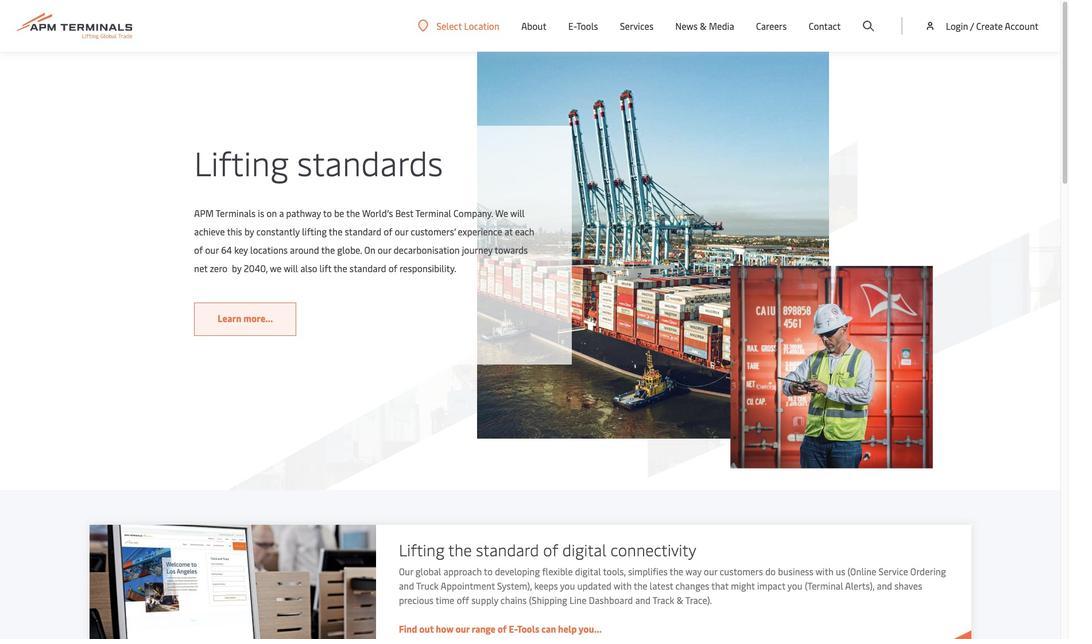 Task type: vqa. For each thing, say whether or not it's contained in the screenshot.
'(Equipment' at top left
no



Task type: describe. For each thing, give the bounding box(es) containing it.
keeps
[[534, 579, 558, 592]]

customers
[[720, 565, 763, 578]]

2 horizontal spatial and
[[877, 579, 893, 592]]

media
[[709, 20, 735, 32]]

select location
[[437, 19, 500, 32]]

might
[[731, 579, 755, 592]]

a
[[279, 207, 284, 219]]

more...
[[244, 312, 273, 324]]

developing
[[495, 565, 540, 578]]

learn more... link
[[194, 303, 297, 336]]

about button
[[522, 0, 547, 52]]

e- inside dropdown button
[[569, 20, 577, 32]]

learn
[[218, 312, 242, 324]]

way
[[686, 565, 702, 578]]

our left 64
[[205, 243, 219, 256]]

find out how our range of e-tools can help you...
[[399, 623, 602, 635]]

services button
[[620, 0, 654, 52]]

create
[[977, 20, 1003, 32]]

0 horizontal spatial and
[[399, 579, 414, 592]]

around
[[290, 243, 319, 256]]

lifting the standard of digital connectivity our global approach to developing flexible digital tools, simplifies the way our customers do business with us (online service ordering and truck appointment system), keeps you updated with the latest changes that might impact you (terminal alerts), and shaves precious time off supply chains (shipping line dashboard and track & trace).
[[399, 539, 946, 606]]

of left responsibility.
[[389, 262, 398, 274]]

customers'
[[411, 225, 456, 238]]

business
[[778, 565, 814, 578]]

select location button
[[418, 19, 500, 32]]

to inside lifting the standard of digital connectivity our global approach to developing flexible digital tools, simplifies the way our customers do business with us (online service ordering and truck appointment system), keeps you updated with the latest changes that might impact you (terminal alerts), and shaves precious time off supply chains (shipping line dashboard and track & trace).
[[484, 565, 493, 578]]

also
[[301, 262, 317, 274]]

pathway
[[286, 207, 321, 219]]

lifting
[[302, 225, 327, 238]]

contact button
[[809, 0, 841, 52]]

world's
[[362, 207, 393, 219]]

system),
[[497, 579, 532, 592]]

the up lift at the top of the page
[[321, 243, 335, 256]]

1 vertical spatial digital
[[575, 565, 601, 578]]

supply
[[472, 594, 499, 606]]

the down 'simplifies' in the right bottom of the page
[[634, 579, 648, 592]]

standards
[[297, 140, 443, 185]]

0 horizontal spatial with
[[614, 579, 632, 592]]

tools,
[[603, 565, 626, 578]]

approach
[[444, 565, 482, 578]]

apmt container tracking banner image
[[89, 525, 376, 639]]

1 you from the left
[[560, 579, 575, 592]]

the right lift at the top of the page
[[334, 262, 348, 274]]

login
[[946, 20, 969, 32]]

learn more...
[[218, 312, 273, 324]]

on
[[364, 243, 376, 256]]

of inside lifting the standard of digital connectivity our global approach to developing flexible digital tools, simplifies the way our customers do business with us (online service ordering and truck appointment system), keeps you updated with the latest changes that might impact you (terminal alerts), and shaves precious time off supply chains (shipping line dashboard and track & trace).
[[543, 539, 559, 560]]

news & media
[[676, 20, 735, 32]]

standard inside lifting the standard of digital connectivity our global approach to developing flexible digital tools, simplifies the way our customers do business with us (online service ordering and truck appointment system), keeps you updated with the latest changes that might impact you (terminal alerts), and shaves precious time off supply chains (shipping line dashboard and track & trace).
[[476, 539, 539, 560]]

simplifies
[[628, 565, 668, 578]]

that
[[712, 579, 729, 592]]

you...
[[579, 623, 602, 635]]

apm terminals is on a pathway to be the world's best terminal company. we will achieve this by constantly lifting the standard of our customers' experience at each of our 64 key locations around the globe. on our decarbonisation journey towards net zero  by 2040, we will also lift the standard of responsibility.
[[194, 207, 535, 274]]

to inside apm terminals is on a pathway to be the world's best terminal company. we will achieve this by constantly lifting the standard of our customers' experience at each of our 64 key locations around the globe. on our decarbonisation journey towards net zero  by 2040, we will also lift the standard of responsibility.
[[323, 207, 332, 219]]

appointment
[[441, 579, 495, 592]]

2 you from the left
[[788, 579, 803, 592]]

1 vertical spatial standard
[[350, 262, 386, 274]]

0 vertical spatial standard
[[345, 225, 382, 238]]

contact
[[809, 20, 841, 32]]

news
[[676, 20, 698, 32]]

dashboard
[[589, 594, 633, 606]]

the down be
[[329, 225, 343, 238]]

we
[[495, 207, 508, 219]]

64
[[221, 243, 232, 256]]

services
[[620, 20, 654, 32]]

on
[[267, 207, 277, 219]]

off
[[457, 594, 469, 606]]

out
[[419, 623, 434, 635]]

key
[[234, 243, 248, 256]]

the left way
[[670, 565, 684, 578]]

constantly
[[257, 225, 300, 238]]

of up net
[[194, 243, 203, 256]]

terminal
[[416, 207, 451, 219]]

decarbonisation
[[394, 243, 460, 256]]

experience
[[458, 225, 503, 238]]

& inside dropdown button
[[700, 20, 707, 32]]

changes
[[676, 579, 710, 592]]

range
[[472, 623, 496, 635]]

0 vertical spatial will
[[511, 207, 525, 219]]

we
[[270, 262, 282, 274]]

the up approach
[[448, 539, 472, 560]]

journey
[[462, 243, 493, 256]]

our inside lifting the standard of digital connectivity our global approach to developing flexible digital tools, simplifies the way our customers do business with us (online service ordering and truck appointment system), keeps you updated with the latest changes that might impact you (terminal alerts), and shaves precious time off supply chains (shipping line dashboard and track & trace).
[[704, 565, 718, 578]]

1 vertical spatial e-
[[509, 623, 517, 635]]

location
[[464, 19, 500, 32]]

be
[[334, 207, 344, 219]]

(online
[[848, 565, 877, 578]]



Task type: locate. For each thing, give the bounding box(es) containing it.
0 horizontal spatial by
[[232, 262, 242, 274]]

1 vertical spatial to
[[484, 565, 493, 578]]

of up flexible
[[543, 539, 559, 560]]

lifting up 'terminals'
[[194, 140, 289, 185]]

how
[[436, 623, 454, 635]]

0 vertical spatial to
[[323, 207, 332, 219]]

global
[[416, 565, 441, 578]]

lifting inside lifting the standard of digital connectivity our global approach to developing flexible digital tools, simplifies the way our customers do business with us (online service ordering and truck appointment system), keeps you updated with the latest changes that might impact you (terminal alerts), and shaves precious time off supply chains (shipping line dashboard and track & trace).
[[399, 539, 445, 560]]

1 vertical spatial tools
[[517, 623, 540, 635]]

0 horizontal spatial to
[[323, 207, 332, 219]]

& right track
[[677, 594, 684, 606]]

e- right about
[[569, 20, 577, 32]]

find
[[399, 623, 417, 635]]

terminals
[[216, 207, 256, 219]]

e- down chains at the left bottom of page
[[509, 623, 517, 635]]

our right "on"
[[378, 243, 392, 256]]

our
[[395, 225, 409, 238], [205, 243, 219, 256], [378, 243, 392, 256], [704, 565, 718, 578], [456, 623, 470, 635]]

and
[[399, 579, 414, 592], [877, 579, 893, 592], [636, 594, 651, 606]]

the
[[346, 207, 360, 219], [329, 225, 343, 238], [321, 243, 335, 256], [334, 262, 348, 274], [448, 539, 472, 560], [670, 565, 684, 578], [634, 579, 648, 592]]

our right way
[[704, 565, 718, 578]]

with down tools,
[[614, 579, 632, 592]]

is
[[258, 207, 264, 219]]

1 horizontal spatial e-
[[569, 20, 577, 32]]

news & media button
[[676, 0, 735, 52]]

shaves
[[895, 579, 923, 592]]

0 vertical spatial &
[[700, 20, 707, 32]]

by down the key
[[232, 262, 242, 274]]

responsibility.
[[400, 262, 457, 274]]

select
[[437, 19, 462, 32]]

flexible
[[542, 565, 573, 578]]

locations
[[250, 243, 288, 256]]

achieve
[[194, 225, 225, 238]]

1 horizontal spatial by
[[245, 225, 254, 238]]

and down our
[[399, 579, 414, 592]]

lifting for lifting the standard of digital connectivity our global approach to developing flexible digital tools, simplifies the way our customers do business with us (online service ordering and truck appointment system), keeps you updated with the latest changes that might impact you (terminal alerts), and shaves precious time off supply chains (shipping line dashboard and track & trace).
[[399, 539, 445, 560]]

by right 'this'
[[245, 225, 254, 238]]

to up 'appointment' at the bottom left of page
[[484, 565, 493, 578]]

1 vertical spatial will
[[284, 262, 298, 274]]

ordering
[[911, 565, 946, 578]]

net
[[194, 262, 208, 274]]

& inside lifting the standard of digital connectivity our global approach to developing flexible digital tools, simplifies the way our customers do business with us (online service ordering and truck appointment system), keeps you updated with the latest changes that might impact you (terminal alerts), and shaves precious time off supply chains (shipping line dashboard and track & trace).
[[677, 594, 684, 606]]

0 horizontal spatial you
[[560, 579, 575, 592]]

(shipping
[[529, 594, 568, 606]]

1 vertical spatial with
[[614, 579, 632, 592]]

0 vertical spatial e-
[[569, 20, 577, 32]]

standard
[[345, 225, 382, 238], [350, 262, 386, 274], [476, 539, 539, 560]]

tools
[[577, 20, 598, 32], [517, 623, 540, 635]]

and left track
[[636, 594, 651, 606]]

1 horizontal spatial to
[[484, 565, 493, 578]]

standard up developing
[[476, 539, 539, 560]]

updated
[[578, 579, 612, 592]]

login / create account link
[[925, 0, 1039, 52]]

1 horizontal spatial with
[[816, 565, 834, 578]]

company.
[[454, 207, 493, 219]]

you down business
[[788, 579, 803, 592]]

0 vertical spatial digital
[[563, 539, 607, 560]]

of right range
[[498, 623, 507, 635]]

tools left services
[[577, 20, 598, 32]]

e-tools button
[[569, 0, 598, 52]]

careers button
[[756, 0, 787, 52]]

&
[[700, 20, 707, 32], [677, 594, 684, 606]]

lift
[[320, 262, 332, 274]]

to
[[323, 207, 332, 219], [484, 565, 493, 578]]

2 vertical spatial standard
[[476, 539, 539, 560]]

by
[[245, 225, 254, 238], [232, 262, 242, 274]]

will right the 'we'
[[511, 207, 525, 219]]

the right be
[[346, 207, 360, 219]]

apm
[[194, 207, 214, 219]]

to left be
[[323, 207, 332, 219]]

alerts),
[[846, 579, 875, 592]]

1 horizontal spatial will
[[511, 207, 525, 219]]

0 horizontal spatial will
[[284, 262, 298, 274]]

us
[[836, 565, 846, 578]]

this
[[227, 225, 242, 238]]

tools left 'can'
[[517, 623, 540, 635]]

1 horizontal spatial you
[[788, 579, 803, 592]]

0 horizontal spatial &
[[677, 594, 684, 606]]

service
[[879, 565, 909, 578]]

time
[[436, 594, 455, 606]]

standard up "on"
[[345, 225, 382, 238]]

standard down "on"
[[350, 262, 386, 274]]

our down "best"
[[395, 225, 409, 238]]

0 horizontal spatial e-
[[509, 623, 517, 635]]

of
[[384, 225, 393, 238], [194, 243, 203, 256], [389, 262, 398, 274], [543, 539, 559, 560], [498, 623, 507, 635]]

towards
[[495, 243, 528, 256]]

& right news
[[700, 20, 707, 32]]

2040,
[[244, 262, 268, 274]]

will
[[511, 207, 525, 219], [284, 262, 298, 274]]

can
[[542, 623, 556, 635]]

with up the (terminal
[[816, 565, 834, 578]]

1 vertical spatial &
[[677, 594, 684, 606]]

trace).
[[686, 594, 712, 606]]

our
[[399, 565, 413, 578]]

about
[[522, 20, 547, 32]]

0 vertical spatial by
[[245, 225, 254, 238]]

0 horizontal spatial lifting
[[194, 140, 289, 185]]

account
[[1005, 20, 1039, 32]]

careers
[[756, 20, 787, 32]]

e-tools
[[569, 20, 598, 32]]

1 vertical spatial by
[[232, 262, 242, 274]]

0 horizontal spatial tools
[[517, 623, 540, 635]]

lifting up global
[[399, 539, 445, 560]]

1 horizontal spatial and
[[636, 594, 651, 606]]

do
[[766, 565, 776, 578]]

(terminal
[[805, 579, 844, 592]]

at
[[505, 225, 513, 238]]

impact
[[758, 579, 786, 592]]

globe.
[[337, 243, 362, 256]]

1 horizontal spatial tools
[[577, 20, 598, 32]]

/
[[971, 20, 974, 32]]

1 horizontal spatial &
[[700, 20, 707, 32]]

digital up flexible
[[563, 539, 607, 560]]

each
[[515, 225, 535, 238]]

0 vertical spatial lifting
[[194, 140, 289, 185]]

help
[[558, 623, 577, 635]]

0 vertical spatial with
[[816, 565, 834, 578]]

lifting for lifting standards
[[194, 140, 289, 185]]

apm terminals employee image
[[731, 266, 934, 468]]

line
[[570, 594, 587, 606]]

you down flexible
[[560, 579, 575, 592]]

digital up updated
[[575, 565, 601, 578]]

precious
[[399, 594, 434, 606]]

1 vertical spatial lifting
[[399, 539, 445, 560]]

truck
[[416, 579, 439, 592]]

our right how
[[456, 623, 470, 635]]

of down "world's"
[[384, 225, 393, 238]]

tools inside dropdown button
[[577, 20, 598, 32]]

e-
[[569, 20, 577, 32], [509, 623, 517, 635]]

login / create account
[[946, 20, 1039, 32]]

best
[[395, 207, 414, 219]]

1 horizontal spatial lifting
[[399, 539, 445, 560]]

and down service
[[877, 579, 893, 592]]

0 vertical spatial tools
[[577, 20, 598, 32]]

will right we
[[284, 262, 298, 274]]



